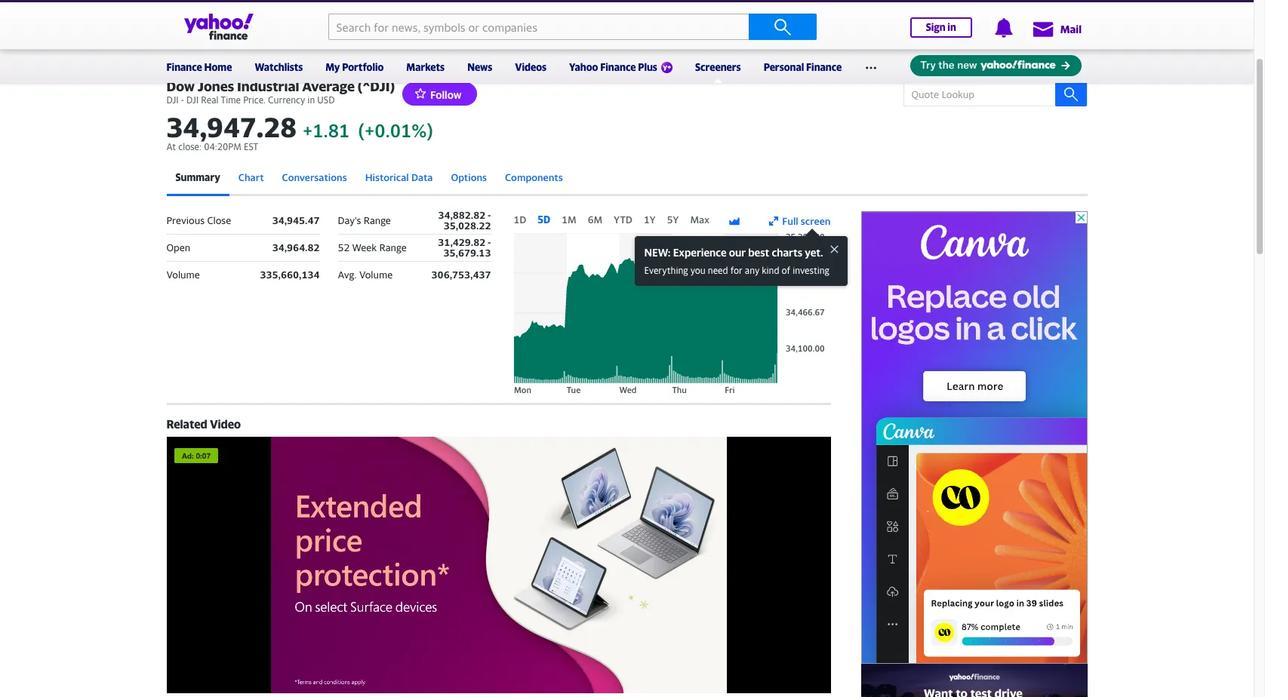 Task type: describe. For each thing, give the bounding box(es) containing it.
average
[[302, 79, 355, 94]]

1 vertical spatial 34,947.28
[[166, 111, 297, 143]]

6m
[[588, 214, 603, 226]]

in inside sign in link
[[948, 21, 957, 33]]

my
[[326, 61, 340, 73]]

close image
[[827, 242, 841, 256]]

5d
[[538, 214, 551, 226]]

35,028.22
[[444, 220, 491, 232]]

tab list containing 1d
[[514, 214, 717, 226]]

russell 2000 link
[[612, 13, 670, 25]]

6m button
[[588, 214, 603, 226]]

yahoo finance plus
[[569, 61, 658, 73]]

time
[[221, 94, 241, 106]]

full screen link
[[770, 214, 831, 227]]

next image
[[772, 22, 795, 45]]

31,429.82
[[438, 236, 486, 248]]

historical data
[[365, 171, 433, 183]]

dow for jones
[[166, 79, 195, 94]]

previous
[[166, 214, 205, 226]]

components
[[505, 171, 563, 183]]

kind
[[762, 265, 780, 276]]

currency
[[268, 94, 305, 106]]

experience
[[673, 246, 727, 259]]

+5.78
[[166, 42, 188, 51]]

try the new yahoo finance image
[[910, 55, 1082, 77]]

my portfolio link
[[326, 51, 384, 80]]

our
[[729, 246, 746, 259]]

new: experience our best charts yet. everything you need for any kind of investing
[[644, 246, 830, 276]]

watchlists
[[255, 61, 303, 73]]

chart
[[238, 171, 264, 183]]

500
[[187, 13, 205, 25]]

follow
[[430, 88, 462, 101]]

of
[[782, 265, 791, 276]]

finance for personal finance
[[806, 61, 842, 73]]

2 dji from the left
[[187, 94, 199, 106]]

1y
[[644, 214, 656, 226]]

historical data link
[[356, 161, 442, 196]]

my portfolio
[[326, 61, 384, 73]]

day's range
[[338, 214, 391, 226]]

1y button
[[644, 214, 656, 226]]

open
[[166, 242, 190, 254]]

yahoo finance plus link
[[569, 51, 673, 83]]

new:
[[644, 246, 671, 259]]

s&p
[[166, 13, 185, 25]]

screeners link
[[695, 51, 741, 83]]

34,882.82
[[438, 209, 486, 221]]

ytd
[[614, 214, 633, 226]]

full
[[782, 215, 799, 227]]

34,947.28 +1.81
[[166, 111, 350, 143]]

52 week range
[[338, 242, 407, 254]]

news link
[[467, 51, 493, 80]]

(+0.01%) at close:  04:20pm est
[[166, 120, 433, 153]]

conversations link
[[273, 161, 356, 196]]

at
[[166, 141, 176, 153]]

34,945.47
[[272, 214, 320, 226]]

you
[[691, 265, 706, 276]]

video
[[210, 418, 241, 431]]

finance inside finance home link
[[166, 61, 202, 73]]

35,679.13
[[444, 247, 491, 259]]

related video
[[166, 418, 241, 431]]

0 vertical spatial range
[[364, 214, 391, 226]]

s&p 500 4,514.02 +5.78 (+0.13%)
[[166, 13, 225, 51]]

max button
[[690, 214, 710, 226]]

1m
[[562, 214, 577, 226]]

premium yahoo finance logo image
[[661, 62, 673, 73]]

5y button
[[667, 214, 679, 226]]

(^dji)
[[358, 79, 395, 94]]

ytd button
[[614, 214, 633, 226]]

306,753,437
[[432, 269, 491, 281]]

personal
[[764, 61, 804, 73]]

dow jones industrial average (^dji) dji - dji real time price. currency in usd
[[166, 79, 395, 106]]

options
[[451, 171, 487, 183]]

videos link
[[515, 51, 547, 80]]

1 volume from the left
[[166, 269, 200, 281]]

1,797.77
[[612, 29, 653, 41]]

week
[[352, 242, 377, 254]]

1 vertical spatial range
[[379, 242, 407, 254]]

chart type image
[[729, 215, 741, 227]]

everything
[[644, 265, 688, 276]]

best
[[748, 246, 770, 259]]

markets link
[[407, 51, 445, 80]]

historical
[[365, 171, 409, 183]]

related
[[166, 418, 207, 431]]

want to test drive your new portfolio page? image
[[861, 664, 1088, 698]]

(+1.35%)
[[641, 42, 675, 51]]



Task type: vqa. For each thing, say whether or not it's contained in the screenshot.
Crude
no



Task type: locate. For each thing, give the bounding box(es) containing it.
markets
[[407, 61, 445, 73]]

dow 30 link
[[315, 13, 349, 25]]

dow left 30
[[315, 13, 335, 25]]

0 horizontal spatial 34,947.28
[[166, 111, 297, 143]]

nasdaq link
[[464, 13, 498, 25]]

close:
[[178, 141, 202, 153]]

full screen
[[782, 215, 831, 227]]

advertisement region
[[861, 211, 1088, 664]]

34,947.28 inside dow 30 34,947.28 +1.81 (+0.01%)
[[315, 29, 362, 41]]

0 vertical spatial in
[[948, 21, 957, 33]]

volume down the open
[[166, 269, 200, 281]]

2 volume from the left
[[359, 269, 393, 281]]

previous close
[[166, 214, 231, 226]]

Search for news, symbols or companies text field
[[328, 14, 749, 40]]

conversations
[[282, 171, 347, 183]]

personal finance link
[[764, 51, 842, 80]]

charts
[[772, 246, 803, 259]]

2 vertical spatial -
[[488, 236, 491, 248]]

(+0.01%) up historical data
[[358, 120, 433, 141]]

previous image
[[754, 22, 777, 45]]

avg.
[[338, 269, 357, 281]]

plus
[[638, 61, 658, 73]]

1 horizontal spatial volume
[[359, 269, 393, 281]]

sign in
[[926, 21, 957, 33]]

finance inside the personal finance link
[[806, 61, 842, 73]]

home
[[204, 61, 232, 73]]

dow 30 34,947.28 +1.81 (+0.01%)
[[315, 13, 373, 51]]

0 vertical spatial (+0.01%)
[[338, 42, 373, 51]]

- left 'real' on the left
[[181, 94, 184, 106]]

1 vertical spatial +1.81
[[303, 120, 350, 141]]

+1.81 up my
[[315, 42, 337, 51]]

- inside dow jones industrial average (^dji) dji - dji real time price. currency in usd
[[181, 94, 184, 106]]

1 vertical spatial dow
[[166, 79, 195, 94]]

0 horizontal spatial volume
[[166, 269, 200, 281]]

yet.
[[805, 246, 824, 259]]

max
[[690, 214, 710, 226]]

any
[[745, 265, 760, 276]]

-
[[181, 94, 184, 106], [488, 209, 491, 221], [488, 236, 491, 248]]

0 horizontal spatial dow
[[166, 79, 195, 94]]

finance home link
[[166, 51, 232, 80]]

1d button
[[514, 214, 526, 226]]

finance down +5.78
[[166, 61, 202, 73]]

1 horizontal spatial finance
[[600, 61, 636, 73]]

close
[[207, 214, 231, 226]]

2 horizontal spatial finance
[[806, 61, 842, 73]]

finance right personal
[[806, 61, 842, 73]]

in
[[948, 21, 957, 33], [308, 94, 315, 106]]

finance inside yahoo finance plus link
[[600, 61, 636, 73]]

notifications image
[[994, 18, 1014, 38]]

mail
[[1061, 23, 1082, 35]]

31,429.82 - 35,679.13
[[438, 236, 491, 259]]

dow down finance home
[[166, 79, 195, 94]]

- right the 31,429.82
[[488, 236, 491, 248]]

in inside dow jones industrial average (^dji) dji - dji real time price. currency in usd
[[308, 94, 315, 106]]

52
[[338, 242, 350, 254]]

1 vertical spatial -
[[488, 209, 491, 221]]

search image
[[1064, 87, 1079, 102]]

- inside 34,882.82 - 35,028.22
[[488, 209, 491, 221]]

est
[[244, 141, 258, 153]]

- for day's range
[[488, 209, 491, 221]]

0 vertical spatial -
[[181, 94, 184, 106]]

volume
[[166, 269, 200, 281], [359, 269, 393, 281]]

watchlists link
[[255, 51, 303, 80]]

(+0.01%)
[[338, 42, 373, 51], [358, 120, 433, 141]]

s&p 500 link
[[166, 13, 205, 25]]

dow inside dow jones industrial average (^dji) dji - dji real time price. currency in usd
[[166, 79, 195, 94]]

4,514.02
[[166, 29, 208, 41]]

- inside 31,429.82 - 35,679.13
[[488, 236, 491, 248]]

1 dji from the left
[[166, 94, 179, 106]]

2 finance from the left
[[600, 61, 636, 73]]

1 horizontal spatial dow
[[315, 13, 335, 25]]

1m button
[[562, 214, 577, 226]]

in left 'usd'
[[308, 94, 315, 106]]

summary link
[[166, 161, 229, 196]]

- right 34,882.82 at the top
[[488, 209, 491, 221]]

trendarea chart of ^dji image
[[514, 233, 831, 396]]

finance for yahoo finance plus
[[600, 61, 636, 73]]

5y
[[667, 214, 679, 226]]

personal finance
[[764, 61, 842, 73]]

1 vertical spatial in
[[308, 94, 315, 106]]

04:20pm
[[204, 141, 241, 153]]

player iframe element
[[166, 437, 831, 694]]

(+0.01%) up my portfolio
[[338, 42, 373, 51]]

search image
[[774, 18, 792, 36]]

range right week on the top
[[379, 242, 407, 254]]

0 horizontal spatial finance
[[166, 61, 202, 73]]

screeners
[[695, 61, 741, 73]]

1 horizontal spatial 34,947.28
[[315, 29, 362, 41]]

0 horizontal spatial in
[[308, 94, 315, 106]]

34,964.82
[[272, 242, 320, 254]]

+1.81
[[315, 42, 337, 51], [303, 120, 350, 141]]

usd
[[317, 94, 335, 106]]

advertisement
[[915, 28, 976, 39]]

- for 52 week range
[[488, 236, 491, 248]]

follow button
[[402, 82, 478, 106]]

price.
[[243, 94, 266, 106]]

dji
[[166, 94, 179, 106], [187, 94, 199, 106]]

1d
[[514, 214, 526, 226]]

0 vertical spatial 34,947.28
[[315, 29, 362, 41]]

dow for 30
[[315, 13, 335, 25]]

russell 2000 1,797.77 +24.01 (+1.35%)
[[612, 13, 675, 51]]

volume down the 52 week range
[[359, 269, 393, 281]]

tab list containing summary
[[166, 161, 1088, 196]]

1 horizontal spatial in
[[948, 21, 957, 33]]

1 vertical spatial (+0.01%)
[[358, 120, 433, 141]]

+1.81 inside the 34,947.28 +1.81
[[303, 120, 350, 141]]

34,947.28 down time
[[166, 111, 297, 143]]

(+0.01%) inside dow 30 34,947.28 +1.81 (+0.01%)
[[338, 42, 373, 51]]

1 vertical spatial tab list
[[514, 214, 717, 226]]

range right day's
[[364, 214, 391, 226]]

dow inside dow 30 34,947.28 +1.81 (+0.01%)
[[315, 13, 335, 25]]

yahoo
[[569, 61, 598, 73]]

section
[[861, 211, 1088, 698]]

investing
[[793, 265, 830, 276]]

(+0.01%) inside (+0.01%) at close:  04:20pm est
[[358, 120, 433, 141]]

Quote Lookup text field
[[903, 82, 1088, 106]]

30
[[337, 13, 349, 25]]

+1.81 inside dow 30 34,947.28 +1.81 (+0.01%)
[[315, 42, 337, 51]]

335,660,134
[[260, 269, 320, 281]]

1 finance from the left
[[166, 61, 202, 73]]

russell
[[612, 13, 644, 25]]

+1.81 down 'usd'
[[303, 120, 350, 141]]

industrial
[[237, 79, 299, 94]]

0 horizontal spatial dji
[[166, 94, 179, 106]]

screen
[[801, 215, 831, 227]]

sign in link
[[910, 17, 972, 38]]

finance down +24.01
[[600, 61, 636, 73]]

in right sign
[[948, 21, 957, 33]]

nasdaq
[[464, 13, 498, 25]]

for
[[731, 265, 743, 276]]

0 vertical spatial dow
[[315, 13, 335, 25]]

2000
[[646, 13, 670, 25]]

options link
[[442, 161, 496, 196]]

avg. volume
[[338, 269, 393, 281]]

0 vertical spatial tab list
[[166, 161, 1088, 196]]

sign
[[926, 21, 946, 33]]

34,882.82 - 35,028.22
[[438, 209, 491, 232]]

tab list
[[166, 161, 1088, 196], [514, 214, 717, 226]]

1 horizontal spatial dji
[[187, 94, 199, 106]]

need
[[708, 265, 728, 276]]

5d button
[[538, 214, 551, 226]]

videos
[[515, 61, 547, 73]]

34,947.28 down 30
[[315, 29, 362, 41]]

mail link
[[1032, 15, 1082, 42]]

0 vertical spatial +1.81
[[315, 42, 337, 51]]

3 finance from the left
[[806, 61, 842, 73]]



